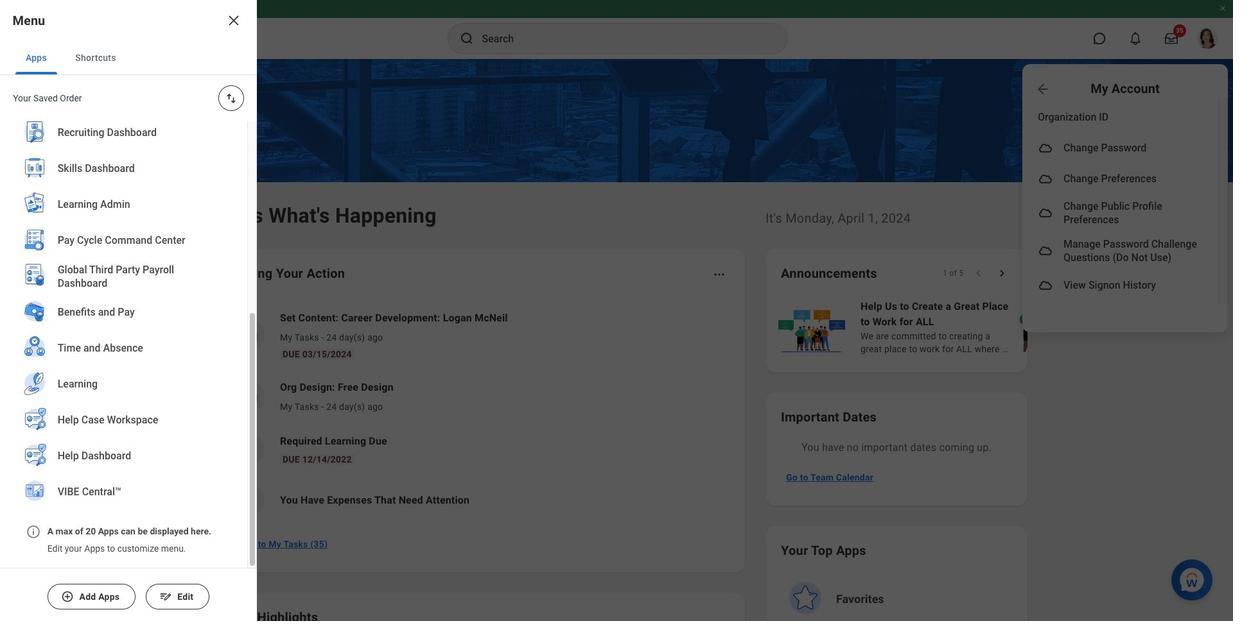 Task type: locate. For each thing, give the bounding box(es) containing it.
1 avatar image from the top
[[1038, 141, 1053, 156]]

1 vertical spatial inbox image
[[240, 387, 259, 407]]

4 menu item from the top
[[1022, 232, 1218, 270]]

chevron right small image
[[995, 267, 1008, 280]]

global navigation dialog
[[0, 0, 257, 622]]

info image
[[26, 525, 41, 540]]

main content
[[0, 59, 1233, 622]]

list
[[0, 0, 247, 521], [776, 298, 1233, 357], [221, 301, 730, 527]]

banner
[[0, 0, 1233, 333]]

0 vertical spatial inbox image
[[240, 326, 259, 345]]

5 avatar image from the top
[[1038, 278, 1053, 293]]

menu item
[[1022, 133, 1218, 164], [1022, 164, 1218, 195], [1022, 195, 1218, 232], [1022, 232, 1218, 270], [1022, 270, 1218, 301]]

inbox image
[[240, 326, 259, 345], [240, 387, 259, 407]]

avatar image for 2nd menu item
[[1038, 171, 1053, 187]]

3 avatar image from the top
[[1038, 206, 1053, 221]]

2 avatar image from the top
[[1038, 171, 1053, 187]]

3 menu item from the top
[[1022, 195, 1218, 232]]

tab list
[[0, 41, 257, 75]]

menu
[[1022, 98, 1228, 305]]

status
[[943, 268, 963, 279]]

text edit image
[[159, 591, 172, 604]]

back image
[[1035, 81, 1051, 97]]

4 avatar image from the top
[[1038, 244, 1053, 259]]

avatar image
[[1038, 141, 1053, 156], [1038, 171, 1053, 187], [1038, 206, 1053, 221], [1038, 244, 1053, 259], [1038, 278, 1053, 293]]



Task type: describe. For each thing, give the bounding box(es) containing it.
1 menu item from the top
[[1022, 133, 1218, 164]]

1 inbox image from the top
[[240, 326, 259, 345]]

2 menu item from the top
[[1022, 164, 1218, 195]]

x image
[[226, 13, 241, 28]]

chevron left small image
[[972, 267, 985, 280]]

avatar image for fifth menu item
[[1038, 278, 1053, 293]]

5 menu item from the top
[[1022, 270, 1218, 301]]

avatar image for 3rd menu item from the bottom of the page
[[1038, 206, 1053, 221]]

dashboard expenses image
[[240, 491, 259, 511]]

sort image
[[225, 92, 238, 105]]

logan mcneil image
[[1197, 28, 1218, 49]]

book open image
[[240, 440, 259, 459]]

avatar image for 1st menu item from the top of the page
[[1038, 141, 1053, 156]]

close environment banner image
[[1219, 4, 1227, 12]]

plus circle image
[[61, 591, 74, 604]]

2 inbox image from the top
[[240, 387, 259, 407]]

inbox large image
[[1165, 32, 1178, 45]]

list inside global navigation dialog
[[0, 0, 247, 521]]

avatar image for 4th menu item from the top of the page
[[1038, 244, 1053, 259]]

notifications large image
[[1129, 32, 1142, 45]]

search image
[[459, 31, 474, 46]]



Task type: vqa. For each thing, say whether or not it's contained in the screenshot.
Employee's Photo (Maria Cardoza) cell
no



